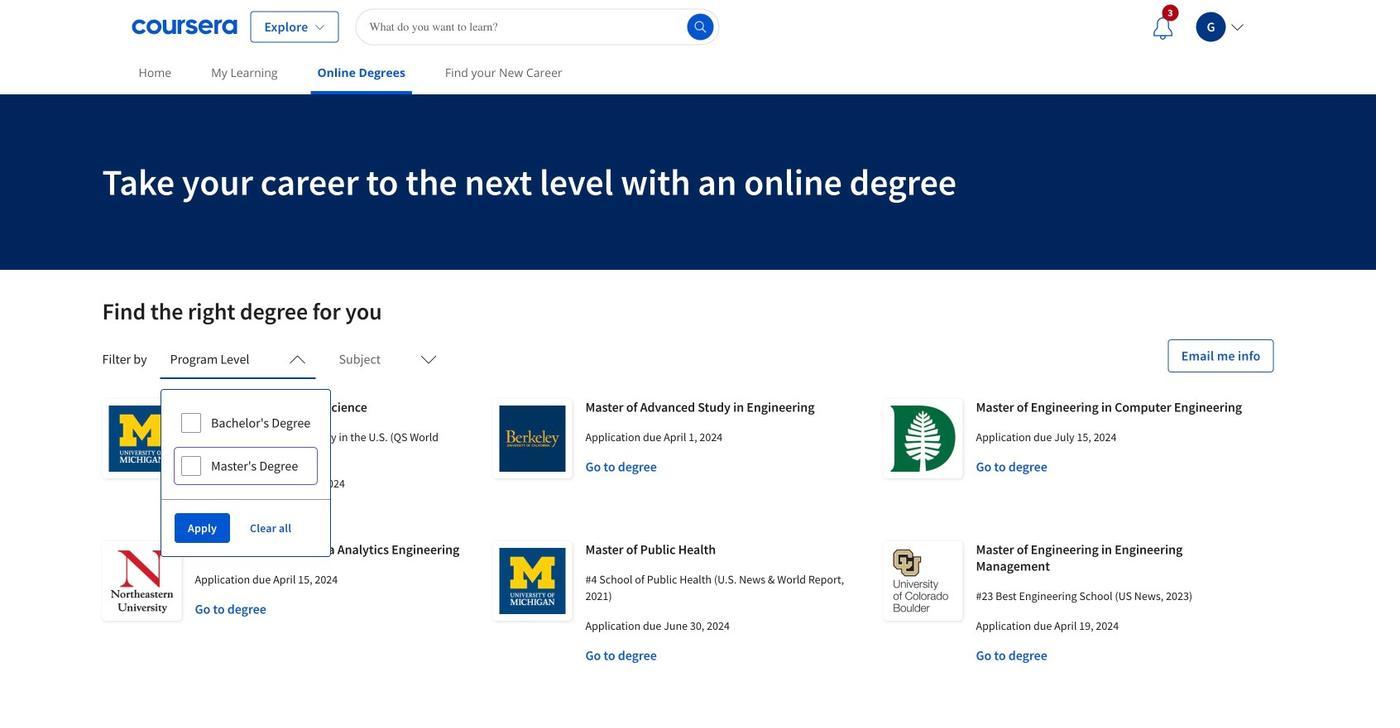 Task type: locate. For each thing, give the bounding box(es) containing it.
options list list box
[[161, 390, 331, 499]]

northeastern university image
[[102, 541, 182, 621]]

0 vertical spatial university of michigan image
[[102, 399, 182, 479]]

1 horizontal spatial university of michigan image
[[493, 541, 573, 621]]

coursera image
[[132, 14, 237, 40]]

0 horizontal spatial university of michigan image
[[102, 399, 182, 479]]

None search field
[[356, 9, 720, 45]]

actions toolbar
[[161, 499, 331, 556]]

university of michigan image
[[102, 399, 182, 479], [493, 541, 573, 621]]



Task type: describe. For each thing, give the bounding box(es) containing it.
1 vertical spatial university of michigan image
[[493, 541, 573, 621]]

university of colorado boulder image
[[884, 541, 963, 621]]

university of california, berkeley image
[[493, 399, 573, 479]]

dartmouth college image
[[884, 399, 963, 479]]



Task type: vqa. For each thing, say whether or not it's contained in the screenshot.
Coursera Image on the top of page
yes



